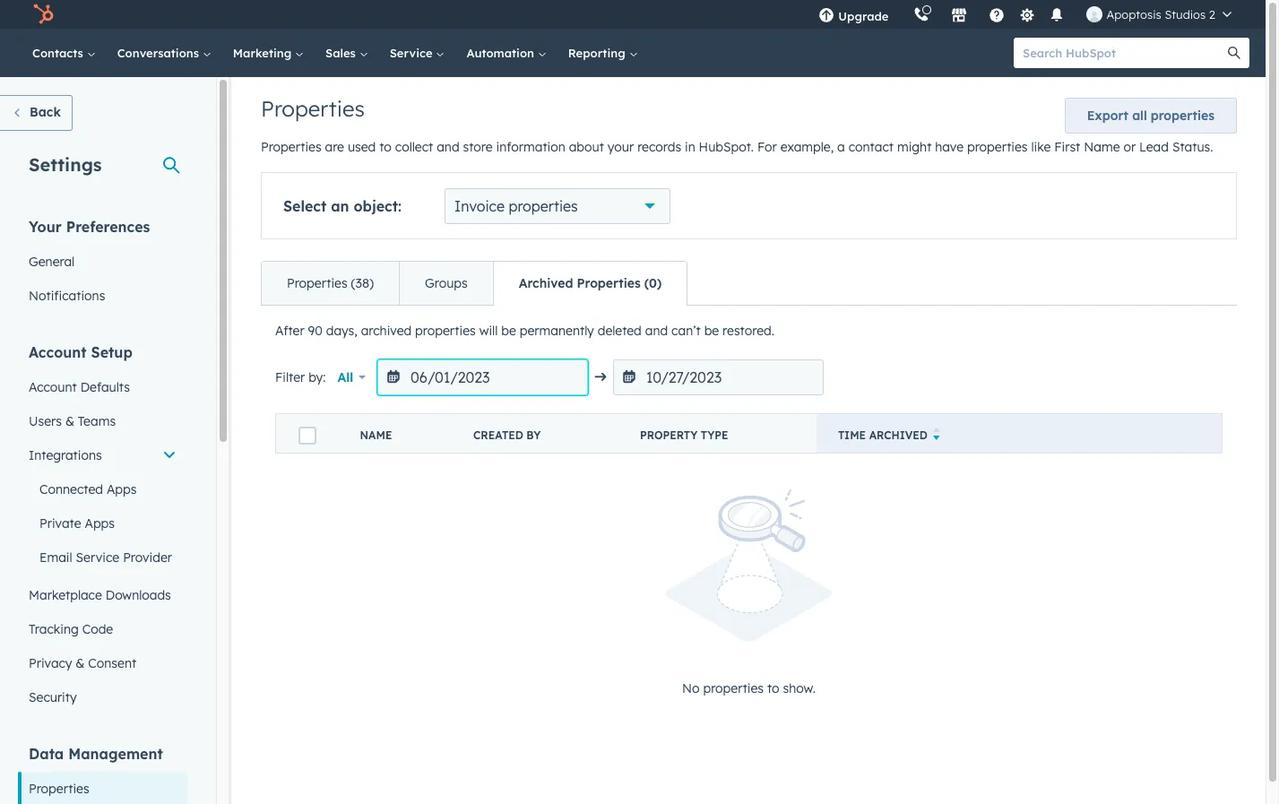 Task type: describe. For each thing, give the bounding box(es) containing it.
apoptosis studios 2 button
[[1076, 0, 1243, 29]]

records
[[638, 139, 681, 155]]

properties left like
[[967, 139, 1028, 155]]

preferences
[[66, 218, 150, 236]]

2 be from the left
[[704, 323, 719, 339]]

groups
[[425, 275, 468, 291]]

settings image
[[1019, 8, 1035, 24]]

calling icon image
[[914, 7, 930, 23]]

setup
[[91, 343, 132, 361]]

properties inside properties 'link'
[[29, 781, 89, 797]]

privacy & consent link
[[18, 646, 187, 680]]

time archived
[[838, 429, 928, 442]]

reporting link
[[557, 29, 649, 77]]

users & teams link
[[18, 404, 187, 438]]

1 be from the left
[[501, 323, 516, 339]]

example,
[[781, 139, 834, 155]]

in
[[685, 139, 695, 155]]

MM/DD/YYYY text field
[[377, 359, 588, 395]]

search button
[[1219, 38, 1250, 68]]

invoice properties button
[[445, 188, 671, 224]]

notifications link
[[18, 279, 187, 313]]

1 horizontal spatial name
[[1084, 139, 1120, 155]]

archived inside tab list
[[519, 275, 573, 291]]

management
[[68, 745, 163, 763]]

settings
[[29, 153, 102, 176]]

time
[[838, 429, 866, 442]]

filter
[[275, 369, 305, 385]]

contact
[[849, 139, 894, 155]]

marketing
[[233, 46, 295, 60]]

time archived button
[[817, 414, 1222, 453]]

tracking
[[29, 621, 79, 637]]

your
[[608, 139, 634, 155]]

private
[[39, 515, 81, 532]]

menu containing apoptosis studios 2
[[806, 0, 1244, 29]]

users
[[29, 413, 62, 429]]

first
[[1054, 139, 1081, 155]]

data
[[29, 745, 64, 763]]

no properties to show.
[[682, 681, 816, 697]]

invoice properties
[[455, 197, 578, 215]]

your
[[29, 218, 62, 236]]

invoice
[[455, 197, 505, 215]]

properties (38) link
[[262, 262, 399, 305]]

permanently
[[520, 323, 594, 339]]

account setup
[[29, 343, 132, 361]]

archived properties (0)
[[519, 275, 662, 291]]

0 horizontal spatial and
[[437, 139, 460, 155]]

about
[[569, 139, 604, 155]]

connected
[[39, 481, 103, 498]]

have
[[935, 139, 964, 155]]

Search HubSpot search field
[[1014, 38, 1234, 68]]

export all properties
[[1087, 108, 1215, 124]]

studios
[[1165, 7, 1206, 22]]

sales link
[[315, 29, 379, 77]]

are
[[325, 139, 344, 155]]

to inside alert
[[767, 681, 780, 697]]

properties inside archived properties (0) link
[[577, 275, 641, 291]]

archived
[[361, 323, 412, 339]]

property type
[[640, 429, 728, 442]]

select an object:
[[283, 197, 402, 215]]

tab panel containing after 90 days, archived properties will be permanently deleted and can't be restored.
[[261, 305, 1237, 750]]

properties inside button
[[1151, 108, 1215, 124]]

deleted
[[598, 323, 642, 339]]

or
[[1124, 139, 1136, 155]]

no properties to show. alert
[[275, 489, 1223, 700]]

reporting
[[568, 46, 629, 60]]

teams
[[78, 413, 116, 429]]

90
[[308, 323, 323, 339]]

properties up are
[[261, 95, 365, 122]]

descending sort. press to sort ascending. element
[[933, 428, 940, 443]]

integrations
[[29, 447, 102, 463]]

archived inside button
[[869, 429, 928, 442]]

all
[[1132, 108, 1147, 124]]

properties left will
[[415, 323, 476, 339]]

privacy
[[29, 655, 72, 671]]

privacy & consent
[[29, 655, 136, 671]]

email
[[39, 550, 72, 566]]

after
[[275, 323, 305, 339]]

upgrade image
[[819, 8, 835, 24]]

tracking code link
[[18, 612, 187, 646]]

account defaults link
[[18, 370, 187, 404]]

properties inside alert
[[703, 681, 764, 697]]

tab list containing properties (38)
[[261, 261, 688, 306]]

provider
[[123, 550, 172, 566]]

filter by:
[[275, 369, 326, 385]]

security link
[[18, 680, 187, 714]]

hubspot link
[[22, 4, 67, 25]]

properties inside properties (38) 'link'
[[287, 275, 347, 291]]

0 vertical spatial service
[[390, 46, 436, 60]]

help image
[[989, 8, 1005, 24]]

lead
[[1139, 139, 1169, 155]]

status.
[[1172, 139, 1213, 155]]

consent
[[88, 655, 136, 671]]

marketplace
[[29, 587, 102, 603]]

used
[[348, 139, 376, 155]]

export all properties button
[[1065, 98, 1237, 134]]



Task type: vqa. For each thing, say whether or not it's contained in the screenshot.
ticket
no



Task type: locate. For each thing, give the bounding box(es) containing it.
search image
[[1228, 47, 1241, 59]]

email service provider
[[39, 550, 172, 566]]

0 horizontal spatial to
[[379, 139, 392, 155]]

0 horizontal spatial service
[[76, 550, 119, 566]]

properties left are
[[261, 139, 321, 155]]

1 horizontal spatial to
[[767, 681, 780, 697]]

data management element
[[18, 744, 187, 804]]

restored.
[[723, 323, 774, 339]]

account for account defaults
[[29, 379, 77, 395]]

& for privacy
[[76, 655, 85, 671]]

0 horizontal spatial archived
[[519, 275, 573, 291]]

store
[[463, 139, 493, 155]]

data management
[[29, 745, 163, 763]]

properties
[[1151, 108, 1215, 124], [967, 139, 1028, 155], [509, 197, 578, 215], [415, 323, 476, 339], [703, 681, 764, 697]]

service down private apps link
[[76, 550, 119, 566]]

calling icon button
[[907, 3, 937, 26]]

settings link
[[1016, 5, 1039, 24]]

account for account setup
[[29, 343, 87, 361]]

hubspot.
[[699, 139, 754, 155]]

name left or
[[1084, 139, 1120, 155]]

0 vertical spatial archived
[[519, 275, 573, 291]]

0 vertical spatial to
[[379, 139, 392, 155]]

1 vertical spatial to
[[767, 681, 780, 697]]

automation
[[467, 46, 538, 60]]

0 horizontal spatial &
[[65, 413, 74, 429]]

service right sales link
[[390, 46, 436, 60]]

help button
[[982, 0, 1013, 29]]

be
[[501, 323, 516, 339], [704, 323, 719, 339]]

(38)
[[351, 275, 374, 291]]

and left can't
[[645, 323, 668, 339]]

name inside tab panel
[[360, 429, 392, 442]]

1 horizontal spatial service
[[390, 46, 436, 60]]

private apps
[[39, 515, 115, 532]]

service link
[[379, 29, 456, 77]]

automation link
[[456, 29, 557, 77]]

1 vertical spatial service
[[76, 550, 119, 566]]

connected apps
[[39, 481, 137, 498]]

account up account defaults in the top of the page
[[29, 343, 87, 361]]

contacts link
[[22, 29, 106, 77]]

1 horizontal spatial and
[[645, 323, 668, 339]]

days,
[[326, 323, 357, 339]]

by
[[526, 429, 541, 442]]

apps for private apps
[[85, 515, 115, 532]]

security
[[29, 689, 77, 706]]

tab list
[[261, 261, 688, 306]]

notifications image
[[1049, 8, 1065, 24]]

sales
[[325, 46, 359, 60]]

archived up the permanently
[[519, 275, 573, 291]]

collect
[[395, 139, 433, 155]]

by:
[[309, 369, 326, 385]]

and left store
[[437, 139, 460, 155]]

notifications
[[29, 288, 105, 304]]

notifications button
[[1042, 0, 1073, 29]]

show.
[[783, 681, 816, 697]]

marketing link
[[222, 29, 315, 77]]

created by
[[473, 429, 541, 442]]

information
[[496, 139, 565, 155]]

properties down data
[[29, 781, 89, 797]]

property
[[640, 429, 698, 442]]

object:
[[354, 197, 402, 215]]

to right used
[[379, 139, 392, 155]]

0 horizontal spatial name
[[360, 429, 392, 442]]

0 vertical spatial apps
[[107, 481, 137, 498]]

1 vertical spatial and
[[645, 323, 668, 339]]

general
[[29, 254, 75, 270]]

be right will
[[501, 323, 516, 339]]

hubspot image
[[32, 4, 54, 25]]

can't
[[672, 323, 701, 339]]

be right can't
[[704, 323, 719, 339]]

apps for connected apps
[[107, 481, 137, 498]]

properties are used to collect and store information about your records in hubspot. for example, a contact might have properties like first name or lead status.
[[261, 139, 1213, 155]]

1 horizontal spatial archived
[[869, 429, 928, 442]]

account up users at the bottom left of page
[[29, 379, 77, 395]]

created
[[473, 429, 523, 442]]

to left show.
[[767, 681, 780, 697]]

tracking code
[[29, 621, 113, 637]]

& right privacy
[[76, 655, 85, 671]]

name down all popup button
[[360, 429, 392, 442]]

and
[[437, 139, 460, 155], [645, 323, 668, 339]]

properties left (0)
[[577, 275, 641, 291]]

integrations button
[[18, 438, 187, 472]]

& for users
[[65, 413, 74, 429]]

an
[[331, 197, 349, 215]]

general link
[[18, 245, 187, 279]]

service inside "link"
[[76, 550, 119, 566]]

will
[[479, 323, 498, 339]]

menu item
[[901, 0, 905, 29]]

tara schultz image
[[1087, 6, 1103, 22]]

apps down the connected apps link
[[85, 515, 115, 532]]

apoptosis studios 2
[[1107, 7, 1216, 22]]

back link
[[0, 95, 73, 131]]

1 vertical spatial apps
[[85, 515, 115, 532]]

code
[[82, 621, 113, 637]]

1 horizontal spatial be
[[704, 323, 719, 339]]

all
[[337, 369, 353, 385]]

1 horizontal spatial &
[[76, 655, 85, 671]]

properties
[[261, 95, 365, 122], [261, 139, 321, 155], [287, 275, 347, 291], [577, 275, 641, 291], [29, 781, 89, 797]]

1 vertical spatial name
[[360, 429, 392, 442]]

menu
[[806, 0, 1244, 29]]

1 account from the top
[[29, 343, 87, 361]]

properties right no
[[703, 681, 764, 697]]

1 vertical spatial &
[[76, 655, 85, 671]]

MM/DD/YYYY text field
[[613, 359, 824, 395]]

account setup element
[[18, 342, 187, 714]]

groups link
[[399, 262, 493, 305]]

like
[[1031, 139, 1051, 155]]

service
[[390, 46, 436, 60], [76, 550, 119, 566]]

properties up status.
[[1151, 108, 1215, 124]]

descending sort. press to sort ascending. image
[[933, 428, 940, 440]]

marketplaces image
[[952, 8, 968, 24]]

archived properties (0) link
[[493, 262, 687, 305]]

properties down the "information"
[[509, 197, 578, 215]]

properties left (38)
[[287, 275, 347, 291]]

0 vertical spatial account
[[29, 343, 87, 361]]

export
[[1087, 108, 1129, 124]]

and inside tab panel
[[645, 323, 668, 339]]

properties inside "popup button"
[[509, 197, 578, 215]]

tab panel
[[261, 305, 1237, 750]]

to
[[379, 139, 392, 155], [767, 681, 780, 697]]

downloads
[[106, 587, 171, 603]]

might
[[897, 139, 932, 155]]

& right users at the bottom left of page
[[65, 413, 74, 429]]

your preferences
[[29, 218, 150, 236]]

a
[[837, 139, 845, 155]]

account
[[29, 343, 87, 361], [29, 379, 77, 395]]

properties link
[[18, 772, 187, 804]]

2 account from the top
[[29, 379, 77, 395]]

all button
[[326, 359, 377, 395]]

0 horizontal spatial be
[[501, 323, 516, 339]]

account defaults
[[29, 379, 130, 395]]

your preferences element
[[18, 217, 187, 313]]

2
[[1209, 7, 1216, 22]]

0 vertical spatial and
[[437, 139, 460, 155]]

0 vertical spatial &
[[65, 413, 74, 429]]

apps up private apps link
[[107, 481, 137, 498]]

1 vertical spatial archived
[[869, 429, 928, 442]]

archived left the descending sort. press to sort ascending. element
[[869, 429, 928, 442]]

1 vertical spatial account
[[29, 379, 77, 395]]

0 vertical spatial name
[[1084, 139, 1120, 155]]

apps
[[107, 481, 137, 498], [85, 515, 115, 532]]

connected apps link
[[18, 472, 187, 507]]

(0)
[[644, 275, 662, 291]]



